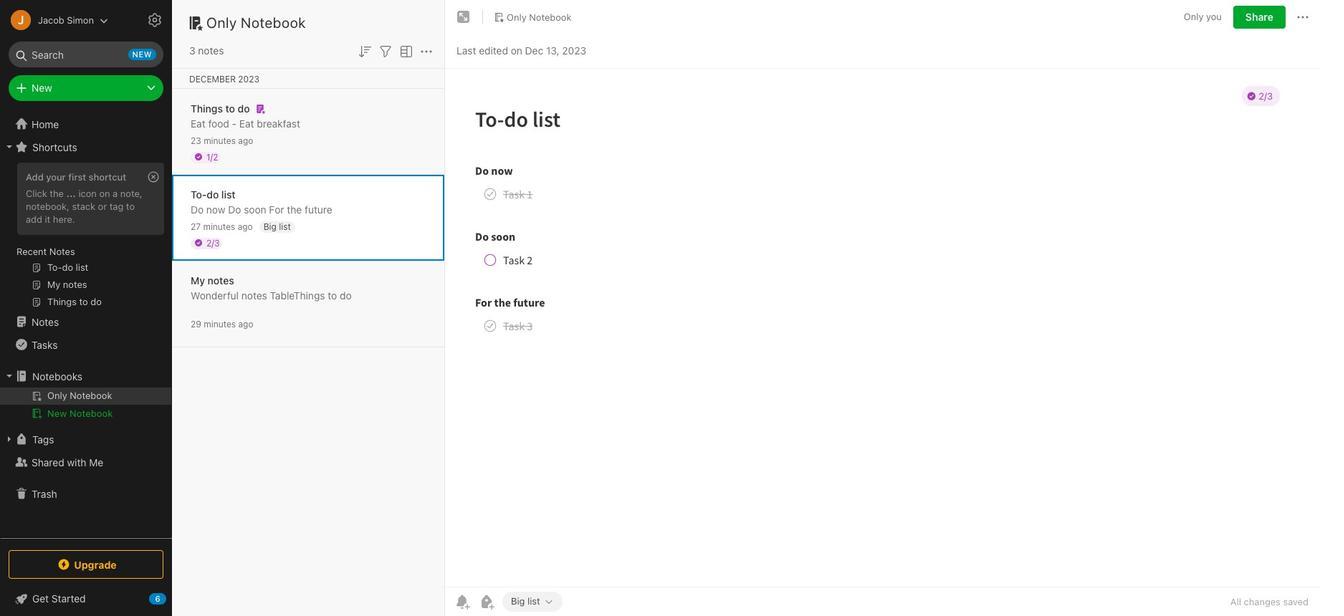 Task type: vqa. For each thing, say whether or not it's contained in the screenshot.
Search Box within the "Main" element
no



Task type: describe. For each thing, give the bounding box(es) containing it.
edited
[[479, 44, 508, 56]]

0 vertical spatial do
[[238, 102, 250, 114]]

notebook for new notebook button
[[70, 408, 113, 419]]

note window element
[[445, 0, 1321, 617]]

Help and Learning task checklist field
[[0, 588, 172, 611]]

ago for 29 minutes ago
[[238, 319, 253, 329]]

tablethings
[[270, 289, 325, 301]]

notebook for only notebook button
[[529, 11, 572, 23]]

share
[[1246, 11, 1274, 23]]

...
[[66, 188, 76, 199]]

big list inside note list element
[[264, 221, 291, 232]]

the inside to-do list do now do soon for the future
[[287, 203, 302, 215]]

notebook,
[[26, 201, 69, 212]]

note,
[[120, 188, 142, 199]]

29
[[191, 319, 201, 329]]

Sort options field
[[356, 42, 374, 60]]

new for new
[[32, 82, 52, 94]]

only inside button
[[507, 11, 527, 23]]

-
[[232, 117, 237, 129]]

icon
[[78, 188, 97, 199]]

share button
[[1234, 6, 1286, 29]]

food
[[208, 117, 229, 129]]

breakfast
[[257, 117, 300, 129]]

ago for 23 minutes ago
[[238, 135, 253, 146]]

my
[[191, 274, 205, 286]]

tasks button
[[0, 333, 171, 356]]

13,
[[546, 44, 560, 56]]

add a reminder image
[[454, 594, 471, 611]]

notebooks
[[32, 370, 83, 383]]

expand notebooks image
[[4, 371, 15, 382]]

wonderful
[[191, 289, 239, 301]]

do inside to-do list do now do soon for the future
[[207, 188, 219, 200]]

expand note image
[[455, 9, 472, 26]]

group containing add your first shortcut
[[0, 158, 171, 316]]

2 eat from the left
[[239, 117, 254, 129]]

27
[[191, 221, 201, 232]]

add
[[26, 171, 44, 183]]

1 vertical spatial list
[[279, 221, 291, 232]]

shared with me link
[[0, 451, 171, 474]]

soon
[[244, 203, 266, 215]]

minutes for 27
[[203, 221, 235, 232]]

first
[[68, 171, 86, 183]]

23
[[191, 135, 201, 146]]

2 do from the left
[[228, 203, 241, 215]]

get
[[32, 593, 49, 605]]

dec
[[525, 44, 544, 56]]

cell inside tree
[[0, 388, 171, 405]]

add your first shortcut
[[26, 171, 126, 183]]

only notebook inside button
[[507, 11, 572, 23]]

trash link
[[0, 483, 171, 505]]

trash
[[32, 488, 57, 500]]

more actions image
[[1295, 9, 1312, 26]]

upgrade button
[[9, 551, 163, 579]]

eat food - eat breakfast
[[191, 117, 300, 129]]

minutes for 29
[[204, 319, 236, 329]]

1/2
[[206, 152, 218, 162]]

shortcuts button
[[0, 136, 171, 158]]

Search text field
[[19, 42, 153, 67]]

new button
[[9, 75, 163, 101]]

2/3
[[206, 238, 220, 248]]

tags button
[[0, 428, 171, 451]]

6
[[155, 594, 160, 604]]

list inside to-do list do now do soon for the future
[[221, 188, 236, 200]]

3 notes
[[189, 44, 224, 57]]

the inside group
[[50, 188, 64, 199]]

only notebook inside note list element
[[206, 14, 306, 31]]

all changes saved
[[1231, 597, 1309, 608]]

future
[[305, 203, 333, 215]]

Note Editor text field
[[445, 69, 1321, 587]]

Add filters field
[[377, 42, 394, 60]]

2 horizontal spatial only
[[1184, 11, 1204, 22]]

notes for wonderful
[[242, 289, 267, 301]]

minutes for 23
[[204, 135, 236, 146]]

home
[[32, 118, 59, 130]]

ago for 27 minutes ago
[[238, 221, 253, 232]]

last
[[457, 44, 476, 56]]

1 eat from the left
[[191, 117, 206, 129]]

here.
[[53, 214, 75, 225]]

saved
[[1284, 597, 1309, 608]]

with
[[67, 456, 86, 469]]

new
[[132, 49, 152, 59]]

notes for my
[[208, 274, 234, 286]]

a
[[113, 188, 118, 199]]

big list button
[[503, 592, 563, 612]]

recent notes
[[16, 246, 75, 257]]

december
[[189, 74, 236, 85]]



Task type: locate. For each thing, give the bounding box(es) containing it.
new search field
[[19, 42, 156, 67]]

notebook inside button
[[70, 408, 113, 419]]

add
[[26, 214, 42, 225]]

1 horizontal spatial the
[[287, 203, 302, 215]]

notes for 3
[[198, 44, 224, 57]]

0 horizontal spatial more actions field
[[418, 42, 435, 60]]

eat
[[191, 117, 206, 129], [239, 117, 254, 129]]

add filters image
[[377, 43, 394, 60]]

jacob
[[38, 14, 64, 25]]

only inside note list element
[[206, 14, 237, 31]]

to inside the icon on a note, notebook, stack or tag to add it here.
[[126, 201, 135, 212]]

0 vertical spatial ago
[[238, 135, 253, 146]]

1 horizontal spatial on
[[511, 44, 523, 56]]

1 horizontal spatial to
[[226, 102, 235, 114]]

minutes down 'food'
[[204, 135, 236, 146]]

tree containing home
[[0, 113, 172, 538]]

tag
[[109, 201, 124, 212]]

new up tags
[[47, 408, 67, 419]]

big left big list tag actions field
[[511, 596, 525, 607]]

1 horizontal spatial list
[[279, 221, 291, 232]]

notes
[[49, 246, 75, 257], [32, 316, 59, 328]]

click to collapse image
[[167, 590, 177, 607]]

only notebook button
[[489, 7, 577, 27]]

2 vertical spatial minutes
[[204, 319, 236, 329]]

to up the - at the left
[[226, 102, 235, 114]]

recent
[[16, 246, 47, 257]]

notes
[[198, 44, 224, 57], [208, 274, 234, 286], [242, 289, 267, 301]]

ago down soon on the top left of the page
[[238, 221, 253, 232]]

0 horizontal spatial do
[[191, 203, 204, 215]]

1 vertical spatial ago
[[238, 221, 253, 232]]

eat right the - at the left
[[239, 117, 254, 129]]

to-do list do now do soon for the future
[[191, 188, 333, 215]]

now
[[206, 203, 225, 215]]

2 horizontal spatial notebook
[[529, 11, 572, 23]]

do
[[238, 102, 250, 114], [207, 188, 219, 200], [340, 289, 352, 301]]

ago down wonderful notes tablethings to do
[[238, 319, 253, 329]]

more actions field right view options field on the left top of page
[[418, 42, 435, 60]]

click
[[26, 188, 47, 199]]

do right now
[[228, 203, 241, 215]]

0 vertical spatial big list
[[264, 221, 291, 232]]

0 vertical spatial list
[[221, 188, 236, 200]]

tasks
[[32, 339, 58, 351]]

2 vertical spatial notes
[[242, 289, 267, 301]]

big list down for
[[264, 221, 291, 232]]

list down for
[[279, 221, 291, 232]]

minutes down now
[[203, 221, 235, 232]]

0 vertical spatial notes
[[198, 44, 224, 57]]

only notebook up 3 notes at the top left
[[206, 14, 306, 31]]

1 horizontal spatial do
[[228, 203, 241, 215]]

only up 3 notes at the top left
[[206, 14, 237, 31]]

do up eat food - eat breakfast
[[238, 102, 250, 114]]

on left dec
[[511, 44, 523, 56]]

only up the last edited on dec 13, 2023
[[507, 11, 527, 23]]

1 horizontal spatial 2023
[[562, 44, 587, 56]]

1 vertical spatial notes
[[208, 274, 234, 286]]

new
[[32, 82, 52, 94], [47, 408, 67, 419]]

click the ...
[[26, 188, 76, 199]]

list
[[221, 188, 236, 200], [279, 221, 291, 232], [528, 596, 540, 607]]

expand tags image
[[4, 434, 15, 445]]

2023 inside note list element
[[238, 74, 259, 85]]

23 minutes ago
[[191, 135, 253, 146]]

1 vertical spatial the
[[287, 203, 302, 215]]

on inside the icon on a note, notebook, stack or tag to add it here.
[[99, 188, 110, 199]]

simon
[[67, 14, 94, 25]]

1 vertical spatial new
[[47, 408, 67, 419]]

on
[[511, 44, 523, 56], [99, 188, 110, 199]]

my notes
[[191, 274, 234, 286]]

0 horizontal spatial big list
[[264, 221, 291, 232]]

Big list Tag actions field
[[540, 597, 554, 607]]

the left the '...' on the top left of the page
[[50, 188, 64, 199]]

me
[[89, 456, 103, 469]]

eat up 23 at top
[[191, 117, 206, 129]]

0 vertical spatial to
[[226, 102, 235, 114]]

Account field
[[0, 6, 108, 34]]

get started
[[32, 593, 86, 605]]

list right add tag icon at the bottom of the page
[[528, 596, 540, 607]]

1 horizontal spatial more actions field
[[1295, 6, 1312, 29]]

your
[[46, 171, 66, 183]]

notes up tasks
[[32, 316, 59, 328]]

2023 inside the note window element
[[562, 44, 587, 56]]

notebook
[[529, 11, 572, 23], [241, 14, 306, 31], [70, 408, 113, 419]]

1 vertical spatial notes
[[32, 316, 59, 328]]

for
[[269, 203, 284, 215]]

0 horizontal spatial only notebook
[[206, 14, 306, 31]]

notebooks link
[[0, 365, 171, 388]]

tree
[[0, 113, 172, 538]]

to-
[[191, 188, 207, 200]]

shared with me
[[32, 456, 103, 469]]

only
[[1184, 11, 1204, 22], [507, 11, 527, 23], [206, 14, 237, 31]]

do up now
[[207, 188, 219, 200]]

new inside popup button
[[32, 82, 52, 94]]

0 vertical spatial the
[[50, 188, 64, 199]]

2023 right december
[[238, 74, 259, 85]]

jacob simon
[[38, 14, 94, 25]]

to right tablethings
[[328, 289, 337, 301]]

2 vertical spatial to
[[328, 289, 337, 301]]

list inside big list button
[[528, 596, 540, 607]]

big list inside button
[[511, 596, 540, 607]]

things to do
[[191, 102, 250, 114]]

wonderful notes tablethings to do
[[191, 289, 352, 301]]

or
[[98, 201, 107, 212]]

notebook inside button
[[529, 11, 572, 23]]

more actions image
[[418, 43, 435, 60]]

0 horizontal spatial notebook
[[70, 408, 113, 419]]

more actions field right share button
[[1295, 6, 1312, 29]]

to down note,
[[126, 201, 135, 212]]

new notebook group
[[0, 388, 171, 428]]

1 do from the left
[[191, 203, 204, 215]]

only notebook up dec
[[507, 11, 572, 23]]

big inside big list button
[[511, 596, 525, 607]]

new notebook button
[[0, 405, 171, 422]]

0 horizontal spatial 2023
[[238, 74, 259, 85]]

shared
[[32, 456, 64, 469]]

2 horizontal spatial list
[[528, 596, 540, 607]]

View options field
[[394, 42, 415, 60]]

More actions field
[[1295, 6, 1312, 29], [418, 42, 435, 60]]

do
[[191, 203, 204, 215], [228, 203, 241, 215]]

do down to-
[[191, 203, 204, 215]]

0 horizontal spatial do
[[207, 188, 219, 200]]

1 horizontal spatial only notebook
[[507, 11, 572, 23]]

minutes right 29
[[204, 319, 236, 329]]

0 horizontal spatial big
[[264, 221, 277, 232]]

home link
[[0, 113, 172, 136]]

notes right 3
[[198, 44, 224, 57]]

things
[[191, 102, 223, 114]]

0 vertical spatial 2023
[[562, 44, 587, 56]]

to
[[226, 102, 235, 114], [126, 201, 135, 212], [328, 289, 337, 301]]

on left a
[[99, 188, 110, 199]]

1 horizontal spatial big
[[511, 596, 525, 607]]

0 horizontal spatial list
[[221, 188, 236, 200]]

icon on a note, notebook, stack or tag to add it here.
[[26, 188, 142, 225]]

2 horizontal spatial to
[[328, 289, 337, 301]]

0 horizontal spatial only
[[206, 14, 237, 31]]

shortcut
[[89, 171, 126, 183]]

1 horizontal spatial only
[[507, 11, 527, 23]]

only you
[[1184, 11, 1222, 22]]

notes right recent
[[49, 246, 75, 257]]

cell
[[0, 388, 171, 405]]

last edited on dec 13, 2023
[[457, 44, 587, 56]]

upgrade
[[74, 559, 117, 571]]

1 vertical spatial big
[[511, 596, 525, 607]]

1 vertical spatial to
[[126, 201, 135, 212]]

changes
[[1244, 597, 1281, 608]]

new up "home"
[[32, 82, 52, 94]]

29 minutes ago
[[191, 319, 253, 329]]

0 horizontal spatial eat
[[191, 117, 206, 129]]

notes link
[[0, 310, 171, 333]]

1 horizontal spatial notebook
[[241, 14, 306, 31]]

do right tablethings
[[340, 289, 352, 301]]

27 minutes ago
[[191, 221, 253, 232]]

only notebook
[[507, 11, 572, 23], [206, 14, 306, 31]]

notes right wonderful in the left top of the page
[[242, 289, 267, 301]]

started
[[52, 593, 86, 605]]

group
[[0, 158, 171, 316]]

0 vertical spatial new
[[32, 82, 52, 94]]

2 vertical spatial do
[[340, 289, 352, 301]]

list up now
[[221, 188, 236, 200]]

note list element
[[172, 0, 445, 617]]

2023 right 13,
[[562, 44, 587, 56]]

new notebook
[[47, 408, 113, 419]]

1 vertical spatial big list
[[511, 596, 540, 607]]

big down for
[[264, 221, 277, 232]]

ago
[[238, 135, 253, 146], [238, 221, 253, 232], [238, 319, 253, 329]]

1 horizontal spatial big list
[[511, 596, 540, 607]]

0 horizontal spatial the
[[50, 188, 64, 199]]

1 horizontal spatial do
[[238, 102, 250, 114]]

notes inside group
[[49, 246, 75, 257]]

0 horizontal spatial on
[[99, 188, 110, 199]]

1 vertical spatial on
[[99, 188, 110, 199]]

3
[[189, 44, 195, 57]]

big inside note list element
[[264, 221, 277, 232]]

0 vertical spatial minutes
[[204, 135, 236, 146]]

1 vertical spatial do
[[207, 188, 219, 200]]

2 horizontal spatial do
[[340, 289, 352, 301]]

0 vertical spatial big
[[264, 221, 277, 232]]

2 vertical spatial list
[[528, 596, 540, 607]]

on inside the note window element
[[511, 44, 523, 56]]

tags
[[32, 433, 54, 446]]

only left you
[[1184, 11, 1204, 22]]

notes up wonderful in the left top of the page
[[208, 274, 234, 286]]

new for new notebook
[[47, 408, 67, 419]]

0 horizontal spatial to
[[126, 201, 135, 212]]

all
[[1231, 597, 1242, 608]]

stack
[[72, 201, 95, 212]]

shortcuts
[[32, 141, 77, 153]]

the
[[50, 188, 64, 199], [287, 203, 302, 215]]

0 vertical spatial more actions field
[[1295, 6, 1312, 29]]

the right for
[[287, 203, 302, 215]]

notebook inside note list element
[[241, 14, 306, 31]]

settings image
[[146, 11, 163, 29]]

big list
[[264, 221, 291, 232], [511, 596, 540, 607]]

1 vertical spatial more actions field
[[418, 42, 435, 60]]

1 vertical spatial 2023
[[238, 74, 259, 85]]

add tag image
[[478, 594, 495, 611]]

ago down eat food - eat breakfast
[[238, 135, 253, 146]]

new inside button
[[47, 408, 67, 419]]

you
[[1207, 11, 1222, 22]]

2 vertical spatial ago
[[238, 319, 253, 329]]

it
[[45, 214, 50, 225]]

0 vertical spatial notes
[[49, 246, 75, 257]]

december 2023
[[189, 74, 259, 85]]

big list right add tag icon at the bottom of the page
[[511, 596, 540, 607]]

1 vertical spatial minutes
[[203, 221, 235, 232]]

1 horizontal spatial eat
[[239, 117, 254, 129]]

0 vertical spatial on
[[511, 44, 523, 56]]



